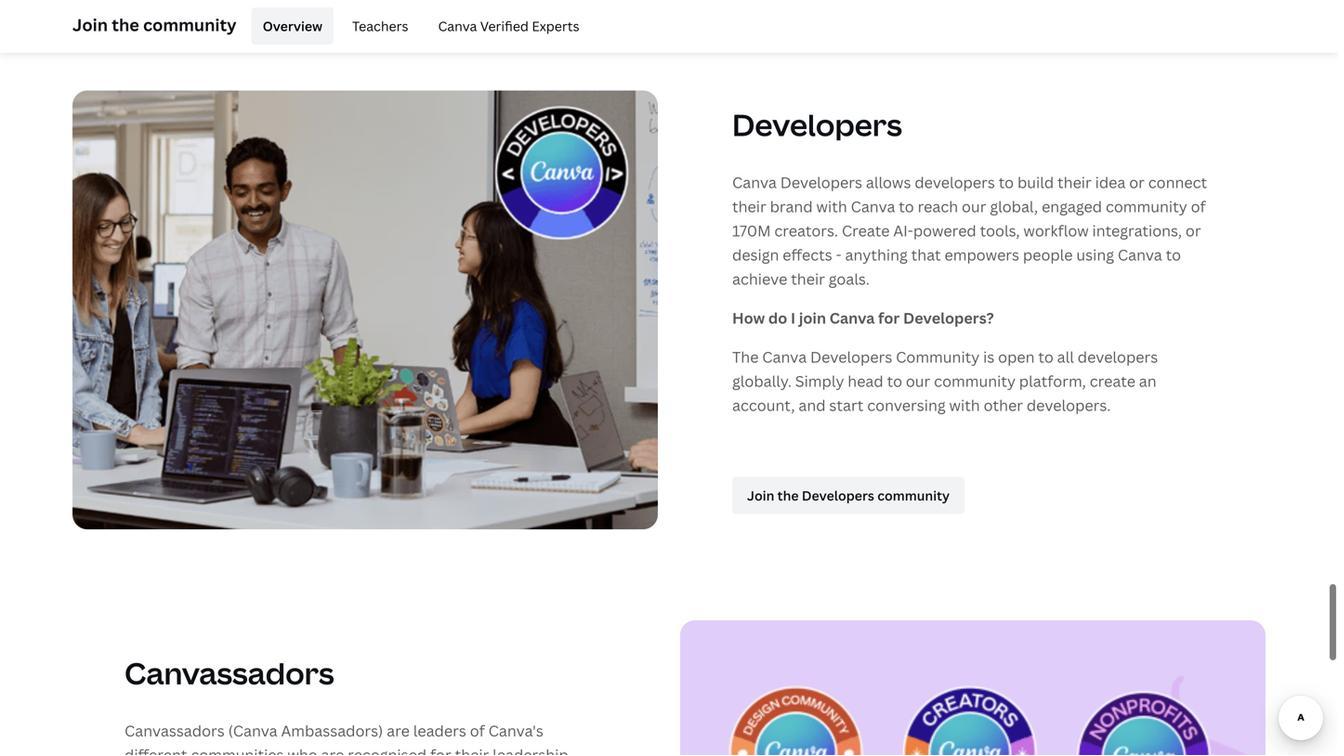 Task type: describe. For each thing, give the bounding box(es) containing it.
build
[[1018, 173, 1054, 193]]

who
[[288, 746, 318, 756]]

create
[[1090, 372, 1136, 392]]

join the developers community
[[747, 487, 950, 505]]

the for community
[[112, 13, 139, 36]]

developers.
[[1027, 396, 1111, 416]]

with inside canva developers allows developers to build their idea or connect their brand with canva to reach our global, engaged community of 170m creators. create ai-powered tools, workflow integrations, or design effects - anything that empowers people using canva to achieve their goals.
[[817, 197, 848, 217]]

canva inside menu bar
[[438, 17, 477, 35]]

0 horizontal spatial are
[[321, 746, 344, 756]]

integrations,
[[1093, 221, 1183, 241]]

platform,
[[1020, 372, 1087, 392]]

to left all
[[1039, 347, 1054, 367]]

experts
[[532, 17, 580, 35]]

that
[[912, 245, 941, 265]]

reach
[[918, 197, 959, 217]]

powered
[[914, 221, 977, 241]]

1 horizontal spatial are
[[387, 722, 410, 742]]

of inside canva developers allows developers to build their idea or connect their brand with canva to reach our global, engaged community of 170m creators. create ai-powered tools, workflow integrations, or design effects - anything that empowers people using canva to achieve their goals.
[[1191, 197, 1206, 217]]

ambassadors)
[[281, 722, 383, 742]]

start
[[830, 396, 864, 416]]

our inside "the canva developers community is open to all developers globally. simply head to our community platform, create an account, and start conversing with other developers."
[[906, 372, 931, 392]]

the for developers
[[778, 487, 799, 505]]

design
[[733, 245, 779, 265]]

to up conversing
[[887, 372, 903, 392]]

verified
[[480, 17, 529, 35]]

creators.
[[775, 221, 839, 241]]

simply
[[796, 372, 845, 392]]

anything
[[846, 245, 908, 265]]

engaged
[[1042, 197, 1103, 217]]

community inside "the canva developers community is open to all developers globally. simply head to our community platform, create an account, and start conversing with other developers."
[[934, 372, 1016, 392]]

goals.
[[829, 269, 870, 289]]

overview link
[[252, 7, 334, 45]]

developers inside canva developers allows developers to build their idea or connect their brand with canva to reach our global, engaged community of 170m creators. create ai-powered tools, workflow integrations, or design effects - anything that empowers people using canva to achieve their goals.
[[915, 173, 995, 193]]

is
[[984, 347, 995, 367]]

(canva
[[228, 722, 278, 742]]

canva down goals.
[[830, 308, 875, 328]]

empowers
[[945, 245, 1020, 265]]

170m
[[733, 221, 771, 241]]

their up 170m
[[733, 197, 767, 217]]

developers?
[[904, 308, 994, 328]]

allows
[[866, 173, 911, 193]]

all
[[1058, 347, 1075, 367]]

their inside canvassadors (canva ambassadors) are leaders of canva's different communities who are recognised for their leadership
[[455, 746, 489, 756]]

join the developers community link
[[733, 478, 965, 515]]

connect
[[1149, 173, 1208, 193]]

for inside canvassadors (canva ambassadors) are leaders of canva's different communities who are recognised for their leadership
[[430, 746, 452, 756]]

canvassadors (canva ambassadors) are leaders of canva's different communities who are recognised for their leadership
[[125, 722, 572, 756]]



Task type: locate. For each thing, give the bounding box(es) containing it.
overview
[[263, 17, 323, 35]]

canva up create
[[851, 197, 896, 217]]

1 horizontal spatial the
[[778, 487, 799, 505]]

1 vertical spatial or
[[1186, 221, 1202, 241]]

of inside canvassadors (canva ambassadors) are leaders of canva's different communities who are recognised for their leadership
[[470, 722, 485, 742]]

canva
[[438, 17, 477, 35], [733, 173, 777, 193], [851, 197, 896, 217], [1118, 245, 1163, 265], [830, 308, 875, 328], [763, 347, 807, 367]]

1 horizontal spatial join
[[747, 487, 775, 505]]

join the community
[[73, 13, 237, 36]]

using
[[1077, 245, 1115, 265]]

developers up create
[[1078, 347, 1159, 367]]

achieve
[[733, 269, 788, 289]]

are up recognised
[[387, 722, 410, 742]]

0 horizontal spatial our
[[906, 372, 931, 392]]

1 horizontal spatial our
[[962, 197, 987, 217]]

developers inside "the canva developers community is open to all developers globally. simply head to our community platform, create an account, and start conversing with other developers."
[[811, 347, 893, 367]]

with up creators.
[[817, 197, 848, 217]]

an
[[1140, 372, 1157, 392]]

do
[[769, 308, 788, 328]]

canvassadors up different
[[125, 722, 225, 742]]

0 vertical spatial developers
[[915, 173, 995, 193]]

canva left verified
[[438, 17, 477, 35]]

0 vertical spatial for
[[879, 308, 900, 328]]

their down 'effects'
[[791, 269, 825, 289]]

join for join the developers community
[[747, 487, 775, 505]]

canva inside "the canva developers community is open to all developers globally. simply head to our community platform, create an account, and start conversing with other developers."
[[763, 347, 807, 367]]

global,
[[990, 197, 1039, 217]]

1 vertical spatial for
[[430, 746, 452, 756]]

how do i join canva for developers?
[[733, 308, 994, 328]]

developers
[[915, 173, 995, 193], [1078, 347, 1159, 367]]

0 horizontal spatial the
[[112, 13, 139, 36]]

are down ambassadors)
[[321, 746, 344, 756]]

1 vertical spatial join
[[747, 487, 775, 505]]

of
[[1191, 197, 1206, 217], [470, 722, 485, 742]]

0 horizontal spatial or
[[1130, 173, 1145, 193]]

and
[[799, 396, 826, 416]]

other
[[984, 396, 1024, 416]]

how
[[733, 308, 765, 328]]

1 horizontal spatial for
[[879, 308, 900, 328]]

of down "connect"
[[1191, 197, 1206, 217]]

developers
[[733, 105, 903, 145], [781, 173, 863, 193], [811, 347, 893, 367], [802, 487, 875, 505]]

globally.
[[733, 372, 792, 392]]

with
[[817, 197, 848, 217], [950, 396, 980, 416]]

0 vertical spatial of
[[1191, 197, 1206, 217]]

1 horizontal spatial or
[[1186, 221, 1202, 241]]

1 vertical spatial developers
[[1078, 347, 1159, 367]]

our up conversing
[[906, 372, 931, 392]]

join
[[73, 13, 108, 36], [747, 487, 775, 505]]

0 horizontal spatial with
[[817, 197, 848, 217]]

0 horizontal spatial for
[[430, 746, 452, 756]]

or right idea
[[1130, 173, 1145, 193]]

teachers link
[[341, 7, 420, 45]]

canva down integrations, on the right top of page
[[1118, 245, 1163, 265]]

community
[[143, 13, 237, 36], [1106, 197, 1188, 217], [934, 372, 1016, 392], [878, 487, 950, 505]]

to down integrations, on the right top of page
[[1166, 245, 1182, 265]]

with inside "the canva developers community is open to all developers globally. simply head to our community platform, create an account, and start conversing with other developers."
[[950, 396, 980, 416]]

to up ai-
[[899, 197, 914, 217]]

1 vertical spatial of
[[470, 722, 485, 742]]

of right leaders
[[470, 722, 485, 742]]

developers inside "the canva developers community is open to all developers globally. simply head to our community platform, create an account, and start conversing with other developers."
[[1078, 347, 1159, 367]]

canvassadors
[[125, 654, 334, 694], [125, 722, 225, 742]]

developers inside canva developers allows developers to build their idea or connect their brand with canva to reach our global, engaged community of 170m creators. create ai-powered tools, workflow integrations, or design effects - anything that empowers people using canva to achieve their goals.
[[781, 173, 863, 193]]

effects
[[783, 245, 833, 265]]

their down leaders
[[455, 746, 489, 756]]

people
[[1023, 245, 1073, 265]]

canvassadors inside canvassadors (canva ambassadors) are leaders of canva's different communities who are recognised for their leadership
[[125, 722, 225, 742]]

their up engaged
[[1058, 173, 1092, 193]]

menu bar containing overview
[[244, 7, 591, 45]]

canvassadors up (canva
[[125, 654, 334, 694]]

tools,
[[980, 221, 1020, 241]]

community inside canva developers allows developers to build their idea or connect their brand with canva to reach our global, engaged community of 170m creators. create ai-powered tools, workflow integrations, or design effects - anything that empowers people using canva to achieve their goals.
[[1106, 197, 1188, 217]]

2 canvassadors from the top
[[125, 722, 225, 742]]

to up global,
[[999, 173, 1014, 193]]

for down leaders
[[430, 746, 452, 756]]

1 horizontal spatial of
[[1191, 197, 1206, 217]]

canvassadors for canvassadors
[[125, 654, 334, 694]]

1 vertical spatial canvassadors
[[125, 722, 225, 742]]

different
[[125, 746, 187, 756]]

canva's
[[489, 722, 544, 742]]

leaders
[[413, 722, 467, 742]]

0 vertical spatial canvassadors
[[125, 654, 334, 694]]

our up tools,
[[962, 197, 987, 217]]

workflow
[[1024, 221, 1089, 241]]

for
[[879, 308, 900, 328], [430, 746, 452, 756]]

canva verified experts link
[[427, 7, 591, 45]]

0 vertical spatial or
[[1130, 173, 1145, 193]]

idea
[[1096, 173, 1126, 193]]

their
[[1058, 173, 1092, 193], [733, 197, 767, 217], [791, 269, 825, 289], [455, 746, 489, 756]]

brand
[[770, 197, 813, 217]]

ai-
[[894, 221, 914, 241]]

1 vertical spatial with
[[950, 396, 980, 416]]

conversing
[[868, 396, 946, 416]]

canvassadors for canvassadors (canva ambassadors) are leaders of canva's different communities who are recognised for their leadership
[[125, 722, 225, 742]]

our inside canva developers allows developers to build their idea or connect their brand with canva to reach our global, engaged community of 170m creators. create ai-powered tools, workflow integrations, or design effects - anything that empowers people using canva to achieve their goals.
[[962, 197, 987, 217]]

0 vertical spatial are
[[387, 722, 410, 742]]

teachers
[[352, 17, 409, 35]]

join for join the community
[[73, 13, 108, 36]]

open
[[999, 347, 1035, 367]]

create
[[842, 221, 890, 241]]

recognised
[[348, 746, 427, 756]]

1 horizontal spatial developers
[[1078, 347, 1159, 367]]

developers up reach
[[915, 173, 995, 193]]

head
[[848, 372, 884, 392]]

for left developers?
[[879, 308, 900, 328]]

1 vertical spatial our
[[906, 372, 931, 392]]

canva verified experts
[[438, 17, 580, 35]]

the canva developers community is open to all developers globally. simply head to our community platform, create an account, and start conversing with other developers.
[[733, 347, 1159, 416]]

0 horizontal spatial of
[[470, 722, 485, 742]]

join
[[799, 308, 826, 328]]

our
[[962, 197, 987, 217], [906, 372, 931, 392]]

menu bar
[[244, 7, 591, 45]]

account,
[[733, 396, 795, 416]]

communities
[[191, 746, 284, 756]]

i
[[791, 308, 796, 328]]

0 vertical spatial our
[[962, 197, 987, 217]]

0 vertical spatial the
[[112, 13, 139, 36]]

canva up globally.
[[763, 347, 807, 367]]

1 canvassadors from the top
[[125, 654, 334, 694]]

the
[[733, 347, 759, 367]]

the
[[112, 13, 139, 36], [778, 487, 799, 505]]

with left other
[[950, 396, 980, 416]]

community
[[896, 347, 980, 367]]

or
[[1130, 173, 1145, 193], [1186, 221, 1202, 241]]

are
[[387, 722, 410, 742], [321, 746, 344, 756]]

1 vertical spatial the
[[778, 487, 799, 505]]

1 vertical spatial are
[[321, 746, 344, 756]]

canva developers allows developers to build their idea or connect their brand with canva to reach our global, engaged community of 170m creators. create ai-powered tools, workflow integrations, or design effects - anything that empowers people using canva to achieve their goals.
[[733, 173, 1208, 289]]

-
[[836, 245, 842, 265]]

canva up brand
[[733, 173, 777, 193]]

0 horizontal spatial developers
[[915, 173, 995, 193]]

to
[[999, 173, 1014, 193], [899, 197, 914, 217], [1166, 245, 1182, 265], [1039, 347, 1054, 367], [887, 372, 903, 392]]

or down "connect"
[[1186, 221, 1202, 241]]

0 vertical spatial with
[[817, 197, 848, 217]]

0 vertical spatial join
[[73, 13, 108, 36]]

0 horizontal spatial join
[[73, 13, 108, 36]]

1 horizontal spatial with
[[950, 396, 980, 416]]



Task type: vqa. For each thing, say whether or not it's contained in the screenshot.
THE "JOIN THE DEVELOPERS COMMUNITY"
yes



